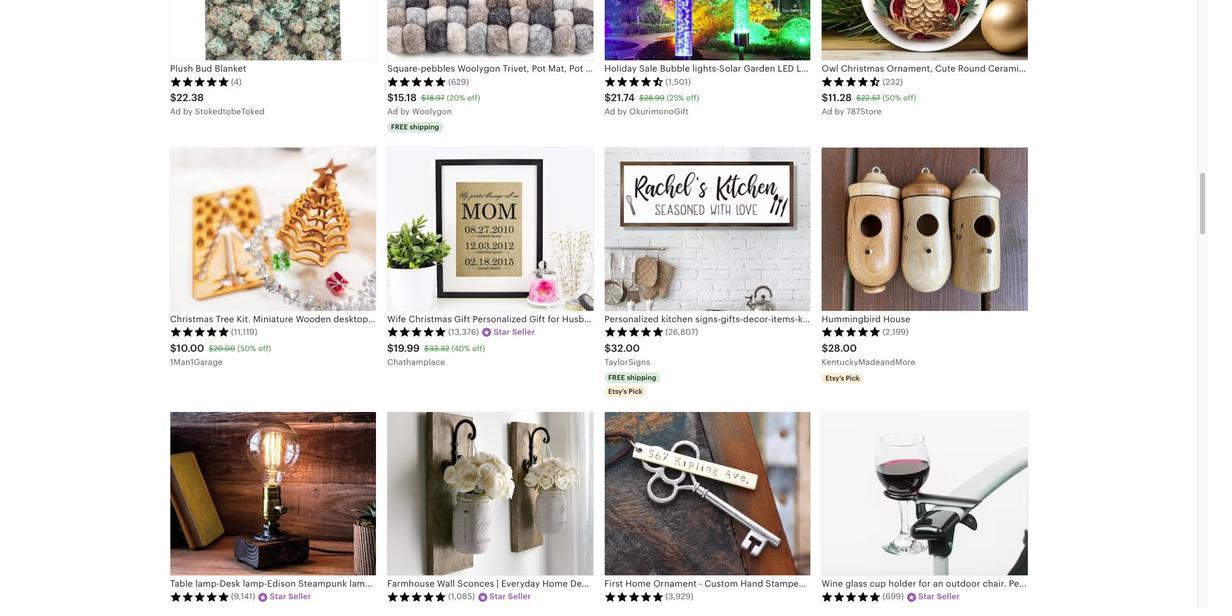 Task type: locate. For each thing, give the bounding box(es) containing it.
(13,376)
[[448, 328, 479, 337]]

1 vertical spatial free shipping
[[608, 374, 657, 382]]

plush bud blanket
[[170, 64, 246, 74]]

$ 28.00 kentuckymadeandmore
[[822, 343, 916, 367]]

free
[[391, 123, 408, 131], [608, 374, 625, 382]]

shipping
[[410, 123, 439, 131], [627, 374, 657, 382]]

5 out of 5 stars image for (3,929)
[[605, 592, 664, 602]]

b
[[183, 107, 188, 116], [400, 107, 406, 116], [618, 107, 623, 116], [835, 107, 840, 116]]

off) right 22.57
[[903, 94, 916, 103]]

b inside '$ 21.74 $ 28.99 (25% off) a d b y okurimonogift'
[[618, 107, 623, 116]]

b down 15.18
[[400, 107, 406, 116]]

y inside '$ 21.74 $ 28.99 (25% off) a d b y okurimonogift'
[[623, 107, 627, 116]]

2 a from the left
[[387, 107, 393, 116]]

y down the 21.74
[[623, 107, 627, 116]]

d for 11.28
[[827, 107, 833, 116]]

y down "22.38"
[[188, 107, 193, 116]]

28.99
[[644, 94, 665, 103]]

d inside the $ 15.18 $ 18.97 (20% off) a d b y woolygon
[[393, 107, 398, 116]]

a inside $ 22.38 a d b y stokedtobetoked
[[170, 107, 176, 116]]

hummingbird house image
[[822, 148, 1028, 311]]

star seller right (1,085)
[[490, 593, 531, 602]]

5 out of 5 stars image for (4)
[[170, 77, 229, 87]]

0 vertical spatial free shipping
[[391, 123, 439, 131]]

5 out of 5 stars image up 19.99
[[387, 327, 446, 337]]

a inside '$ 21.74 $ 28.99 (25% off) a d b y okurimonogift'
[[605, 107, 610, 116]]

1 y from the left
[[188, 107, 193, 116]]

d for 15.18
[[393, 107, 398, 116]]

a down plush
[[170, 107, 176, 116]]

d
[[176, 107, 181, 116], [393, 107, 398, 116], [610, 107, 615, 116], [827, 107, 833, 116]]

seller right (1,085)
[[508, 593, 531, 602]]

4 y from the left
[[840, 107, 844, 116]]

$ 32.00 taylorsigns
[[605, 343, 650, 367]]

blanket
[[215, 64, 246, 74]]

y inside $ 22.38 a d b y stokedtobetoked
[[188, 107, 193, 116]]

hummingbird house
[[822, 314, 911, 324]]

a left okurimonogift
[[605, 107, 610, 116]]

19.99
[[394, 343, 420, 355]]

(50% inside $ 11.28 $ 22.57 (50% off) a d b y 787store
[[883, 94, 901, 103]]

5 out of 5 stars image up '10.00'
[[170, 327, 229, 337]]

free shipping down taylorsigns
[[608, 374, 657, 382]]

0 vertical spatial (50%
[[883, 94, 901, 103]]

table lamp-desk lamp-edison steampunk lamp-rustic home decor-gift for men-farmhouse decor-home decor-desk accessories-industrial lighting image
[[170, 412, 376, 576]]

a inside $ 11.28 $ 22.57 (50% off) a d b y 787store
[[822, 107, 828, 116]]

(50% down (232) at the top right
[[883, 94, 901, 103]]

2 y from the left
[[405, 107, 410, 116]]

star seller for (13,376)
[[494, 328, 535, 337]]

b inside $ 11.28 $ 22.57 (50% off) a d b y 787store
[[835, 107, 840, 116]]

y down 11.28
[[840, 107, 844, 116]]

seller for (13,376)
[[512, 328, 535, 337]]

4.5 out of 5 stars image up the 21.74
[[605, 77, 664, 87]]

1 horizontal spatial (50%
[[883, 94, 901, 103]]

a for 21.74
[[605, 107, 610, 116]]

etsy's pick down 28.00
[[826, 375, 860, 382]]

5 out of 5 stars image left (699)
[[822, 592, 881, 602]]

bud
[[196, 64, 212, 74]]

seller right (9,141)
[[288, 593, 311, 602]]

a for 15.18
[[387, 107, 393, 116]]

5 out of 5 stars image left '(3,929)' in the right bottom of the page
[[605, 592, 664, 602]]

star seller for (1,085)
[[490, 593, 531, 602]]

1 vertical spatial etsy's pick
[[608, 388, 643, 396]]

0 horizontal spatial free shipping
[[391, 123, 439, 131]]

3 y from the left
[[623, 107, 627, 116]]

4 d from the left
[[827, 107, 833, 116]]

star right (1,085)
[[490, 593, 506, 602]]

4 a from the left
[[822, 107, 828, 116]]

star for (699)
[[918, 593, 935, 602]]

free shipping for taylorsigns
[[608, 374, 657, 382]]

pick down taylorsigns
[[629, 388, 643, 396]]

d down 15.18
[[393, 107, 398, 116]]

off)
[[467, 94, 480, 103], [686, 94, 699, 103], [903, 94, 916, 103], [258, 344, 271, 353], [472, 344, 485, 353]]

seller right (13,376)
[[512, 328, 535, 337]]

star seller for (9,141)
[[270, 593, 311, 602]]

star seller right (13,376)
[[494, 328, 535, 337]]

a
[[170, 107, 176, 116], [387, 107, 393, 116], [605, 107, 610, 116], [822, 107, 828, 116]]

2 4.5 out of 5 stars image from the left
[[822, 77, 881, 87]]

star right (13,376)
[[494, 328, 510, 337]]

y down 15.18
[[405, 107, 410, 116]]

a for 11.28
[[822, 107, 828, 116]]

1 horizontal spatial 4.5 out of 5 stars image
[[822, 77, 881, 87]]

1 vertical spatial shipping
[[627, 374, 657, 382]]

etsy's down 28.00
[[826, 375, 844, 382]]

star right (9,141)
[[270, 593, 286, 602]]

$
[[170, 92, 177, 104], [387, 92, 394, 104], [605, 92, 611, 104], [822, 92, 828, 104], [421, 94, 426, 103], [639, 94, 644, 103], [856, 94, 861, 103], [170, 343, 177, 355], [387, 343, 394, 355], [605, 343, 611, 355], [822, 343, 828, 355], [209, 344, 214, 353], [424, 344, 429, 353]]

pick
[[846, 375, 860, 382], [629, 388, 643, 396]]

(50% inside $ 10.00 $ 20.00 (50% off) 1man1garage
[[238, 344, 256, 353]]

a left woolygon at left
[[387, 107, 393, 116]]

32.00
[[611, 343, 640, 355]]

0 vertical spatial free
[[391, 123, 408, 131]]

free shipping down woolygon at left
[[391, 123, 439, 131]]

5 out of 5 stars image
[[170, 77, 229, 87], [387, 77, 446, 87], [170, 327, 229, 337], [387, 327, 446, 337], [605, 327, 664, 337], [822, 327, 881, 337], [170, 592, 229, 602], [387, 592, 446, 602], [605, 592, 664, 602], [822, 592, 881, 602]]

off) right (20%
[[467, 94, 480, 103]]

stokedtobetoked
[[195, 107, 265, 116]]

(4)
[[231, 77, 242, 87]]

off) for 21.74
[[686, 94, 699, 103]]

0 horizontal spatial (50%
[[238, 344, 256, 353]]

off) inside $ 11.28 $ 22.57 (50% off) a d b y 787store
[[903, 94, 916, 103]]

(50%
[[883, 94, 901, 103], [238, 344, 256, 353]]

off) inside '$ 21.74 $ 28.99 (25% off) a d b y okurimonogift'
[[686, 94, 699, 103]]

seller right (699)
[[937, 593, 960, 602]]

0 vertical spatial shipping
[[410, 123, 439, 131]]

b down 11.28
[[835, 107, 840, 116]]

20.00
[[214, 344, 235, 353]]

etsy's down taylorsigns
[[608, 388, 627, 396]]

1 vertical spatial free
[[608, 374, 625, 382]]

1 horizontal spatial pick
[[846, 375, 860, 382]]

d down 11.28
[[827, 107, 833, 116]]

1 horizontal spatial etsy's
[[826, 375, 844, 382]]

off) right (25%
[[686, 94, 699, 103]]

a left 787store
[[822, 107, 828, 116]]

(26,807)
[[666, 328, 698, 337]]

0 horizontal spatial 4.5 out of 5 stars image
[[605, 77, 664, 87]]

etsy's
[[826, 375, 844, 382], [608, 388, 627, 396]]

b for 15.18
[[400, 107, 406, 116]]

chathamplace
[[387, 358, 445, 367]]

(1,501)
[[666, 77, 691, 87]]

4.5 out of 5 stars image up 11.28
[[822, 77, 881, 87]]

y inside $ 11.28 $ 22.57 (50% off) a d b y 787store
[[840, 107, 844, 116]]

d down the 21.74
[[610, 107, 615, 116]]

1 vertical spatial (50%
[[238, 344, 256, 353]]

star seller
[[494, 328, 535, 337], [270, 593, 311, 602], [490, 593, 531, 602], [918, 593, 960, 602]]

star for (9,141)
[[270, 593, 286, 602]]

b down the 21.74
[[618, 107, 623, 116]]

$ 11.28 $ 22.57 (50% off) a d b y 787store
[[822, 92, 916, 116]]

y inside the $ 15.18 $ 18.97 (20% off) a d b y woolygon
[[405, 107, 410, 116]]

b for 11.28
[[835, 107, 840, 116]]

5 out of 5 stars image up the '32.00' at the bottom of the page
[[605, 327, 664, 337]]

33.32
[[429, 344, 450, 353]]

0 horizontal spatial free
[[391, 123, 408, 131]]

0 vertical spatial etsy's pick
[[826, 375, 860, 382]]

personalized kitchen signs-gifts-decor-items-kitchen decor-art-gift for mom birthday-wall decor-gift for cook-chef-custom kitchen sign gift- image
[[605, 148, 811, 311]]

5 out of 5 stars image for (26,807)
[[605, 327, 664, 337]]

first home ornament - custom hand stamped housewarming gift - new house skeleton key - realtor closing gifts - rustic silver og image
[[605, 412, 811, 576]]

star seller right (699)
[[918, 593, 960, 602]]

5 out of 5 stars image down bud
[[170, 77, 229, 87]]

d inside '$ 21.74 $ 28.99 (25% off) a d b y okurimonogift'
[[610, 107, 615, 116]]

y for 21.74
[[623, 107, 627, 116]]

1 vertical spatial pick
[[629, 388, 643, 396]]

1 vertical spatial etsy's
[[608, 388, 627, 396]]

star right (699)
[[918, 593, 935, 602]]

0 vertical spatial pick
[[846, 375, 860, 382]]

d down "22.38"
[[176, 107, 181, 116]]

3 d from the left
[[610, 107, 615, 116]]

2 b from the left
[[400, 107, 406, 116]]

1 b from the left
[[183, 107, 188, 116]]

1 a from the left
[[170, 107, 176, 116]]

shipping down woolygon at left
[[410, 123, 439, 131]]

1 d from the left
[[176, 107, 181, 116]]

d inside $ 11.28 $ 22.57 (50% off) a d b y 787store
[[827, 107, 833, 116]]

0 horizontal spatial pick
[[629, 388, 643, 396]]

shipping for taylorsigns
[[627, 374, 657, 382]]

1 horizontal spatial shipping
[[627, 374, 657, 382]]

1 4.5 out of 5 stars image from the left
[[605, 77, 664, 87]]

4.5 out of 5 stars image for 21.74
[[605, 77, 664, 87]]

4 b from the left
[[835, 107, 840, 116]]

free down taylorsigns
[[608, 374, 625, 382]]

5 out of 5 stars image for (699)
[[822, 592, 881, 602]]

$ 15.18 $ 18.97 (20% off) a d b y woolygon
[[387, 92, 480, 116]]

5 out of 5 stars image down hummingbird
[[822, 327, 881, 337]]

3 b from the left
[[618, 107, 623, 116]]

2 d from the left
[[393, 107, 398, 116]]

(9,141)
[[231, 593, 255, 602]]

shipping down taylorsigns
[[627, 374, 657, 382]]

free for a d
[[391, 123, 408, 131]]

etsy's pick
[[826, 375, 860, 382], [608, 388, 643, 396]]

5 out of 5 stars image for (9,141)
[[170, 592, 229, 602]]

b down "22.38"
[[183, 107, 188, 116]]

star seller right (9,141)
[[270, 593, 311, 602]]

b inside the $ 15.18 $ 18.97 (20% off) a d b y woolygon
[[400, 107, 406, 116]]

1 horizontal spatial free
[[608, 374, 625, 382]]

22.57
[[861, 94, 881, 103]]

a inside the $ 15.18 $ 18.97 (20% off) a d b y woolygon
[[387, 107, 393, 116]]

seller
[[512, 328, 535, 337], [288, 593, 311, 602], [508, 593, 531, 602], [937, 593, 960, 602]]

$ 10.00 $ 20.00 (50% off) 1man1garage
[[170, 343, 271, 367]]

free down 15.18
[[391, 123, 408, 131]]

1 horizontal spatial etsy's pick
[[826, 375, 860, 382]]

pick down the kentuckymadeandmore
[[846, 375, 860, 382]]

off) inside the $ 15.18 $ 18.97 (20% off) a d b y woolygon
[[467, 94, 480, 103]]

seller for (1,085)
[[508, 593, 531, 602]]

off) for 19.99
[[472, 344, 485, 353]]

(25%
[[667, 94, 684, 103]]

(50% down the (11,119)
[[238, 344, 256, 353]]

4.5 out of 5 stars image
[[605, 77, 664, 87], [822, 77, 881, 87]]

etsy's pick down taylorsigns
[[608, 388, 643, 396]]

star for (1,085)
[[490, 593, 506, 602]]

5 out of 5 stars image left (1,085)
[[387, 592, 446, 602]]

b inside $ 22.38 a d b y stokedtobetoked
[[183, 107, 188, 116]]

off) right 20.00
[[258, 344, 271, 353]]

1 horizontal spatial free shipping
[[608, 374, 657, 382]]

hummingbird
[[822, 314, 881, 324]]

5 out of 5 stars image up 15.18
[[387, 77, 446, 87]]

3 a from the left
[[605, 107, 610, 116]]

y
[[188, 107, 193, 116], [405, 107, 410, 116], [623, 107, 627, 116], [840, 107, 844, 116]]

wine glass cup holder for an outdoor chair. perfect gift. the wine hook.  patio, camp, adirondack, bag or other outdoor chair white elephant image
[[822, 412, 1028, 576]]

5 out of 5 stars image left (9,141)
[[170, 592, 229, 602]]

free shipping
[[391, 123, 439, 131], [608, 374, 657, 382]]

0 horizontal spatial shipping
[[410, 123, 439, 131]]

(11,119)
[[231, 328, 257, 337]]

(50% for 11.28
[[883, 94, 901, 103]]

d inside $ 22.38 a d b y stokedtobetoked
[[176, 107, 181, 116]]

$ 22.38 a d b y stokedtobetoked
[[170, 92, 265, 116]]

off) inside $ 10.00 $ 20.00 (50% off) 1man1garage
[[258, 344, 271, 353]]

(50% for 10.00
[[238, 344, 256, 353]]

off) inside $ 19.99 $ 33.32 (40% off) chathamplace
[[472, 344, 485, 353]]

star
[[494, 328, 510, 337], [270, 593, 286, 602], [490, 593, 506, 602], [918, 593, 935, 602]]

off) right (40% on the left of page
[[472, 344, 485, 353]]

$ inside $ 28.00 kentuckymadeandmore
[[822, 343, 828, 355]]



Task type: describe. For each thing, give the bounding box(es) containing it.
18.97
[[426, 94, 445, 103]]

10.00
[[177, 343, 204, 355]]

owl christmas ornament, cute round ceramic xmas tree decor, 2d flat image that looks 3d, owl christmas gift for family, holiday tree decor image
[[822, 0, 1028, 61]]

$ 21.74 $ 28.99 (25% off) a d b y okurimonogift
[[605, 92, 699, 116]]

$ inside $ 22.38 a d b y stokedtobetoked
[[170, 92, 177, 104]]

plush
[[170, 64, 193, 74]]

28.00
[[828, 343, 857, 355]]

farmhouse wall sconces | everyday home decor | wooden pair of rustic sconces with hanging jars | housewarming gift | christmas gift for mom image
[[387, 412, 593, 576]]

5 out of 5 stars image for (629)
[[387, 77, 446, 87]]

(40%
[[452, 344, 470, 353]]

kentuckymadeandmore
[[822, 358, 916, 367]]

seller for (699)
[[937, 593, 960, 602]]

d for 21.74
[[610, 107, 615, 116]]

4.5 out of 5 stars image for 11.28
[[822, 77, 881, 87]]

square-pebbles woolygon trivet, pot mat, pot holder heat resistant durable round felt design hand-felted in nepal image
[[387, 0, 593, 61]]

1man1garage
[[170, 358, 223, 367]]

free for taylorsigns
[[608, 374, 625, 382]]

off) for 10.00
[[258, 344, 271, 353]]

plush bud blanket image
[[170, 0, 376, 61]]

0 horizontal spatial etsy's
[[608, 388, 627, 396]]

22.38
[[177, 92, 204, 104]]

(20%
[[447, 94, 465, 103]]

off) for 11.28
[[903, 94, 916, 103]]

5 out of 5 stars image for (1,085)
[[387, 592, 446, 602]]

star for (13,376)
[[494, 328, 510, 337]]

house
[[883, 314, 911, 324]]

(629)
[[448, 77, 469, 87]]

(232)
[[883, 77, 903, 87]]

5 out of 5 stars image for (13,376)
[[387, 327, 446, 337]]

(3,929)
[[666, 593, 694, 602]]

y for 11.28
[[840, 107, 844, 116]]

free shipping for a d
[[391, 123, 439, 131]]

okurimonogift
[[629, 107, 689, 116]]

(1,085)
[[448, 593, 475, 602]]

11.28
[[828, 92, 852, 104]]

b for 21.74
[[618, 107, 623, 116]]

star seller for (699)
[[918, 593, 960, 602]]

off) for 15.18
[[467, 94, 480, 103]]

0 vertical spatial etsy's
[[826, 375, 844, 382]]

christmas tree kit. miniature wooden desktop tree made from a single punch card. 3d puzzle for the home or office. decoration contest, too! image
[[170, 148, 376, 311]]

y for 15.18
[[405, 107, 410, 116]]

5 out of 5 stars image for (11,119)
[[170, 327, 229, 337]]

(2,199)
[[883, 328, 909, 337]]

woolygon
[[412, 107, 452, 116]]

shipping for a d
[[410, 123, 439, 131]]

$ 19.99 $ 33.32 (40% off) chathamplace
[[387, 343, 485, 367]]

15.18
[[394, 92, 417, 104]]

taylorsigns
[[605, 358, 650, 367]]

5 out of 5 stars image for (2,199)
[[822, 327, 881, 337]]

21.74
[[611, 92, 635, 104]]

wife christmas gift personalized gift for husband anniversary gift for wife christmas gift for mom housewarming gift new home gifts image
[[387, 148, 593, 311]]

787store
[[847, 107, 882, 116]]

holiday sale bubble lights-solar garden led lights - color changing, outdoor solar acrylic bubble lights (2pcs) gift idea image
[[605, 0, 811, 61]]

(699)
[[883, 593, 904, 602]]

$ inside $ 32.00 taylorsigns
[[605, 343, 611, 355]]

seller for (9,141)
[[288, 593, 311, 602]]

0 horizontal spatial etsy's pick
[[608, 388, 643, 396]]



Task type: vqa. For each thing, say whether or not it's contained in the screenshot.
The Hummingbird
yes



